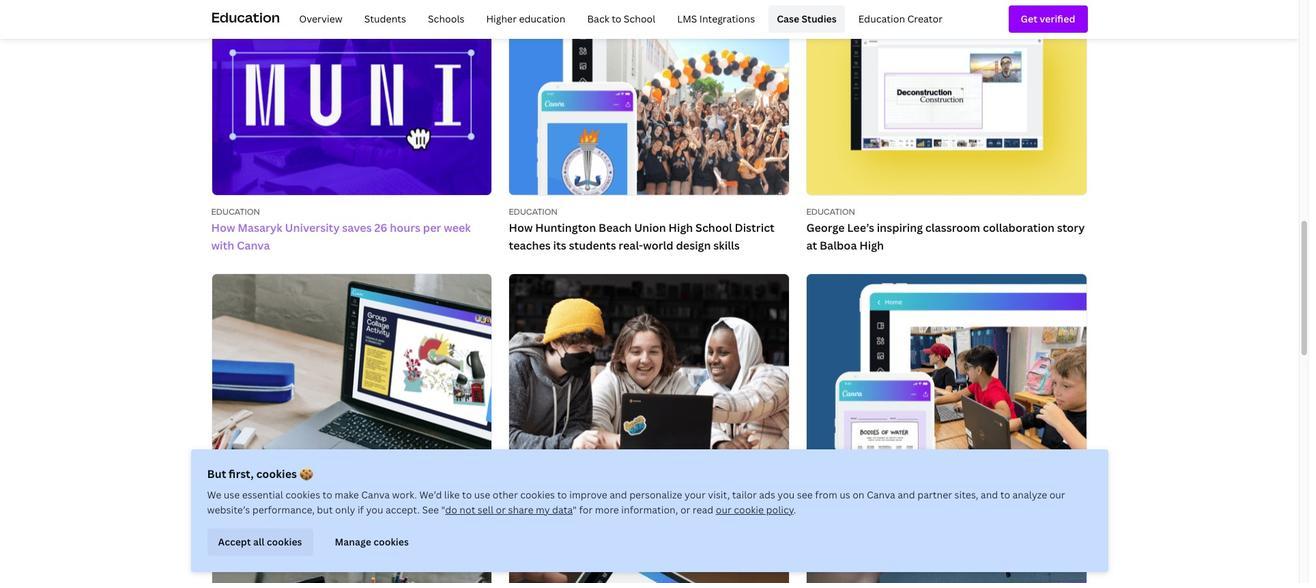 Task type: locate. For each thing, give the bounding box(es) containing it.
you up policy
[[778, 489, 795, 502]]

know'
[[536, 529, 567, 544]]

high up design
[[669, 221, 693, 236]]

sell
[[478, 504, 494, 517]]

0 horizontal spatial and
[[610, 489, 627, 502]]

collaboration
[[983, 221, 1055, 236]]

canva right on
[[867, 489, 896, 502]]

how up teaches
[[509, 221, 533, 236]]

its
[[553, 238, 566, 253]]

lms
[[677, 12, 697, 25]]

manage
[[335, 536, 371, 549]]

how up they
[[509, 511, 533, 526]]

1 horizontal spatial and
[[898, 489, 915, 502]]

grammar
[[345, 511, 395, 526]]

0 horizontal spatial school
[[398, 511, 435, 526]]

integrations
[[700, 12, 755, 25]]

you right if
[[366, 504, 383, 517]]

read
[[693, 504, 714, 517]]

to right back
[[612, 12, 622, 25]]

canva down accept.
[[380, 529, 413, 544]]

my
[[536, 504, 550, 517]]

accept all cookies button
[[207, 529, 313, 556]]

" down improve
[[573, 504, 577, 517]]

0 horizontal spatial high
[[669, 221, 693, 236]]

1 " from the left
[[441, 504, 445, 517]]

0 horizontal spatial with
[[211, 238, 234, 253]]

for inside education how macquarie anglican grammar school set their school year up for success with canva
[[292, 529, 307, 544]]

we use essential cookies to make canva work. we'd like to use other cookies to improve and personalize your visit, tailor ads you see from us on canva and partner sites, and to analyze our website's performance, but only if you accept. see "
[[207, 489, 1065, 517]]

0 vertical spatial our
[[1050, 489, 1065, 502]]

accept.
[[386, 504, 420, 517]]

0 vertical spatial you
[[778, 489, 795, 502]]

students down your
[[661, 511, 708, 526]]

" right see
[[441, 504, 445, 517]]

1 vertical spatial high
[[860, 238, 884, 253]]

do not sell or share my data link
[[445, 504, 573, 517]]

cookies up the my
[[520, 489, 555, 502]]

university
[[285, 221, 340, 236]]

for
[[579, 504, 593, 517], [292, 529, 307, 544]]

education how canva helps beaverton students 'show what they know'
[[509, 497, 770, 544]]

higher
[[486, 12, 517, 25]]

how inside education how huntington beach union high school district teaches its students real-world design skills
[[509, 221, 533, 236]]

0 vertical spatial students
[[569, 238, 616, 253]]

how left masaryk
[[211, 221, 235, 236]]

0 vertical spatial high
[[669, 221, 693, 236]]

0 horizontal spatial students
[[569, 238, 616, 253]]

" inside we use essential cookies to make canva work. we'd like to use other cookies to improve and personalize your visit, tailor ads you see from us on canva and partner sites, and to analyze our website's performance, but only if you accept. see "
[[441, 504, 445, 517]]

students
[[569, 238, 616, 253], [661, 511, 708, 526]]

beach
[[599, 221, 632, 236]]

or
[[496, 504, 506, 517], [681, 504, 690, 517]]

0 horizontal spatial use
[[224, 489, 240, 502]]

higher education
[[486, 12, 566, 25]]

use up the sell
[[474, 489, 490, 502]]

1 horizontal spatial use
[[474, 489, 490, 502]]

0 horizontal spatial you
[[366, 504, 383, 517]]

to up data
[[557, 489, 567, 502]]

1 vertical spatial with
[[354, 529, 377, 544]]

1 horizontal spatial school
[[624, 12, 656, 25]]

but
[[207, 467, 226, 482]]

for down improve
[[579, 504, 593, 517]]

1 horizontal spatial students
[[661, 511, 708, 526]]

see
[[422, 504, 439, 517]]

students inside education how canva helps beaverton students 'show what they know'
[[661, 511, 708, 526]]

education link
[[807, 274, 1088, 548]]

you
[[778, 489, 795, 502], [366, 504, 383, 517]]

we
[[207, 489, 221, 502]]

share
[[508, 504, 534, 517]]

overview link
[[291, 5, 351, 33]]

education how macquarie anglican grammar school set their school year up for success with canva
[[211, 497, 482, 544]]

higher education link
[[478, 5, 574, 33]]

1 horizontal spatial our
[[1050, 489, 1065, 502]]

and left partner
[[898, 489, 915, 502]]

1 vertical spatial students
[[661, 511, 708, 526]]

for right up
[[292, 529, 307, 544]]

1 horizontal spatial with
[[354, 529, 377, 544]]

or left read
[[681, 504, 690, 517]]

high down lee's
[[860, 238, 884, 253]]

canva down masaryk
[[237, 238, 270, 253]]

how inside education how macquarie anglican grammar school set their school year up for success with canva
[[211, 511, 235, 526]]

0 horizontal spatial or
[[496, 504, 506, 517]]

how inside education how canva helps beaverton students 'show what they know'
[[509, 511, 533, 526]]

school inside the back to school link
[[624, 12, 656, 25]]

school inside education how macquarie anglican grammar school set their school year up for success with canva
[[398, 511, 435, 526]]

0 vertical spatial school
[[624, 12, 656, 25]]

how inside education how masaryk university saves 26 hours per week with canva
[[211, 221, 235, 236]]

canva inside education how canva helps beaverton students 'show what they know'
[[535, 511, 568, 526]]

case
[[777, 12, 799, 25]]

how
[[211, 221, 235, 236], [509, 221, 533, 236], [211, 511, 235, 526], [509, 511, 533, 526]]

sites,
[[955, 489, 979, 502]]

cookies up essential in the bottom left of the page
[[256, 467, 297, 482]]

or right the sell
[[496, 504, 506, 517]]

2 horizontal spatial school
[[696, 221, 732, 236]]

education
[[211, 8, 280, 26], [859, 12, 905, 25], [211, 206, 260, 217], [509, 206, 558, 217], [807, 206, 855, 217], [211, 497, 260, 508], [509, 497, 558, 508], [807, 497, 855, 508]]

"
[[441, 504, 445, 517], [573, 504, 577, 517]]

school up skills at right top
[[696, 221, 732, 236]]

1 horizontal spatial or
[[681, 504, 690, 517]]

do
[[445, 504, 457, 517]]

to
[[612, 12, 622, 25], [323, 489, 332, 502], [462, 489, 472, 502], [557, 489, 567, 502], [1001, 489, 1010, 502]]

and up 'do not sell or share my data " for more information, or read our cookie policy .'
[[610, 489, 627, 502]]

and right sites,
[[981, 489, 998, 502]]

like
[[444, 489, 460, 502]]

0 vertical spatial for
[[579, 504, 593, 517]]

how up school
[[211, 511, 235, 526]]

0 horizontal spatial for
[[292, 529, 307, 544]]

more
[[595, 504, 619, 517]]

0 vertical spatial with
[[211, 238, 234, 253]]

accept
[[218, 536, 251, 549]]

our
[[1050, 489, 1065, 502], [716, 504, 732, 517]]

ads
[[759, 489, 775, 502]]

get verified image
[[1021, 11, 1076, 27]]

2 vertical spatial school
[[398, 511, 435, 526]]

make
[[335, 489, 359, 502]]

school down work.
[[398, 511, 435, 526]]

school right back
[[624, 12, 656, 25]]

1 horizontal spatial high
[[860, 238, 884, 253]]

our right analyze
[[1050, 489, 1065, 502]]

canva
[[237, 238, 270, 253], [361, 489, 390, 502], [867, 489, 896, 502], [535, 511, 568, 526], [380, 529, 413, 544]]

1 vertical spatial school
[[696, 221, 732, 236]]

use up website's
[[224, 489, 240, 502]]

to left analyze
[[1001, 489, 1010, 502]]

how for how masaryk university saves 26 hours per week with canva
[[211, 221, 235, 236]]

policy
[[766, 504, 794, 517]]

education how masaryk university saves 26 hours per week with canva
[[211, 206, 471, 253]]

menu bar containing overview
[[285, 5, 951, 33]]

1 horizontal spatial for
[[579, 504, 593, 517]]

huntington
[[535, 221, 596, 236]]

education creator
[[859, 12, 943, 25]]

accept all cookies
[[218, 536, 302, 549]]

0 horizontal spatial "
[[441, 504, 445, 517]]

1 horizontal spatial "
[[573, 504, 577, 517]]

real-
[[619, 238, 643, 253]]

high inside education george lee's inspiring classroom collaboration story at balboa high
[[860, 238, 884, 253]]

if
[[358, 504, 364, 517]]

2 use from the left
[[474, 489, 490, 502]]

performance,
[[252, 504, 315, 517]]

students down beach
[[569, 238, 616, 253]]

tailor
[[732, 489, 757, 502]]

data
[[552, 504, 573, 517]]

1 or from the left
[[496, 504, 506, 517]]

menu bar
[[285, 5, 951, 33]]

1 vertical spatial for
[[292, 529, 307, 544]]

classroom
[[926, 221, 980, 236]]

our down 'visit,'
[[716, 504, 732, 517]]

use
[[224, 489, 240, 502], [474, 489, 490, 502]]

2 horizontal spatial and
[[981, 489, 998, 502]]

canva up know'
[[535, 511, 568, 526]]

success
[[310, 529, 352, 544]]

education inside education how masaryk university saves 26 hours per week with canva
[[211, 206, 260, 217]]

education george lee's inspiring classroom collaboration story at balboa high
[[807, 206, 1085, 253]]

other
[[493, 489, 518, 502]]

week
[[444, 221, 471, 236]]

0 horizontal spatial our
[[716, 504, 732, 517]]



Task type: vqa. For each thing, say whether or not it's contained in the screenshot.
the "cards" associated with Premium
no



Task type: describe. For each thing, give the bounding box(es) containing it.
menu bar inside education element
[[285, 5, 951, 33]]

cookies right all
[[267, 536, 302, 549]]

studies
[[802, 12, 837, 25]]

to right like on the left bottom
[[462, 489, 472, 502]]

1 use from the left
[[224, 489, 240, 502]]

schools link
[[420, 5, 473, 33]]

cookies down "🍪"
[[286, 489, 320, 502]]

but first, cookies 🍪
[[207, 467, 313, 482]]

see
[[797, 489, 813, 502]]

at
[[807, 238, 817, 253]]

masaryk
[[238, 221, 282, 236]]

analyze
[[1013, 489, 1047, 502]]

school inside education how huntington beach union high school district teaches its students real-world design skills
[[696, 221, 732, 236]]

manage cookies button
[[324, 529, 420, 556]]

lms integrations
[[677, 12, 755, 25]]

1 horizontal spatial you
[[778, 489, 795, 502]]

hours
[[390, 221, 421, 236]]

back to school
[[587, 12, 656, 25]]

work.
[[392, 489, 417, 502]]

lms integrations link
[[669, 5, 763, 33]]

students
[[364, 12, 406, 25]]

saves
[[342, 221, 372, 236]]

anglican
[[297, 511, 343, 526]]

2 " from the left
[[573, 504, 577, 517]]

union
[[634, 221, 666, 236]]

our inside we use essential cookies to make canva work. we'd like to use other cookies to improve and personalize your visit, tailor ads you see from us on canva and partner sites, and to analyze our website's performance, but only if you accept. see "
[[1050, 489, 1065, 502]]

improve
[[569, 489, 607, 502]]

on
[[853, 489, 865, 502]]

.
[[794, 504, 796, 517]]

george
[[807, 221, 845, 236]]

students inside education how huntington beach union high school district teaches its students real-world design skills
[[569, 238, 616, 253]]

leander school district thumbnail image
[[807, 275, 1087, 486]]

not
[[460, 504, 475, 517]]

students link
[[356, 5, 414, 33]]

education inside education george lee's inspiring classroom collaboration story at balboa high
[[807, 206, 855, 217]]

only
[[335, 504, 355, 517]]

with inside education how macquarie anglican grammar school set their school year up for success with canva
[[354, 529, 377, 544]]

to inside education element
[[612, 12, 622, 25]]

cookie
[[734, 504, 764, 517]]

teaches
[[509, 238, 551, 253]]

how for how macquarie anglican grammar school set their school year up for success with canva
[[211, 511, 235, 526]]

overview
[[299, 12, 342, 25]]

beaverton
[[603, 511, 658, 526]]

do not sell or share my data " for more information, or read our cookie policy .
[[445, 504, 796, 517]]

education inside education how macquarie anglican grammar school set their school year up for success with canva
[[211, 497, 260, 508]]

education
[[519, 12, 566, 25]]

year
[[249, 529, 273, 544]]

world
[[643, 238, 674, 253]]

macquarie
[[238, 511, 294, 526]]

how for how canva helps beaverton students 'show what they know'
[[509, 511, 533, 526]]

story
[[1057, 221, 1085, 236]]

helps
[[571, 511, 600, 526]]

cookies down grammar
[[374, 536, 409, 549]]

canva design files shown in desktop and mobile interfaces image
[[510, 275, 789, 486]]

inspiring
[[877, 221, 923, 236]]

back to school link
[[579, 5, 664, 33]]

'show
[[710, 511, 741, 526]]

website's
[[207, 504, 250, 517]]

our cookie policy link
[[716, 504, 794, 517]]

education inside education how huntington beach union high school district teaches its students real-world design skills
[[509, 206, 558, 217]]

all
[[253, 536, 265, 549]]

first,
[[229, 467, 254, 482]]

education creator link
[[850, 5, 951, 33]]

canva up if
[[361, 489, 390, 502]]

design
[[676, 238, 711, 253]]

information,
[[621, 504, 678, 517]]

2 or from the left
[[681, 504, 690, 517]]

personalize
[[629, 489, 682, 502]]

education inside education how canva helps beaverton students 'show what they know'
[[509, 497, 558, 508]]

2 and from the left
[[898, 489, 915, 502]]

education element
[[211, 0, 1088, 38]]

partner
[[918, 489, 952, 502]]

skills
[[714, 238, 740, 253]]

canva inside education how masaryk university saves 26 hours per week with canva
[[237, 238, 270, 253]]

1 vertical spatial you
[[366, 504, 383, 517]]

district
[[735, 221, 775, 236]]

school
[[211, 529, 247, 544]]

manage cookies
[[335, 536, 409, 549]]

with inside education how masaryk university saves 26 hours per week with canva
[[211, 238, 234, 253]]

1 and from the left
[[610, 489, 627, 502]]

we'd
[[419, 489, 442, 502]]

balboa
[[820, 238, 857, 253]]

to up but
[[323, 489, 332, 502]]

but
[[317, 504, 333, 517]]

26
[[374, 221, 387, 236]]

education how huntington beach union high school district teaches its students real-world design skills
[[509, 206, 775, 253]]

from
[[815, 489, 837, 502]]

set
[[437, 511, 454, 526]]

up
[[275, 529, 289, 544]]

their
[[456, 511, 482, 526]]

canva inside education how macquarie anglican grammar school set their school year up for success with canva
[[380, 529, 413, 544]]

high inside education how huntington beach union high school district teaches its students real-world design skills
[[669, 221, 693, 236]]

1 vertical spatial our
[[716, 504, 732, 517]]

creator
[[908, 12, 943, 25]]

how for how huntington beach union high school district teaches its students real-world design skills
[[509, 221, 533, 236]]

essential
[[242, 489, 283, 502]]

visit,
[[708, 489, 730, 502]]

🍪
[[299, 467, 313, 482]]

lee's
[[847, 221, 874, 236]]

case studies link
[[769, 5, 845, 33]]

per
[[423, 221, 441, 236]]

us
[[840, 489, 850, 502]]

3 and from the left
[[981, 489, 998, 502]]



